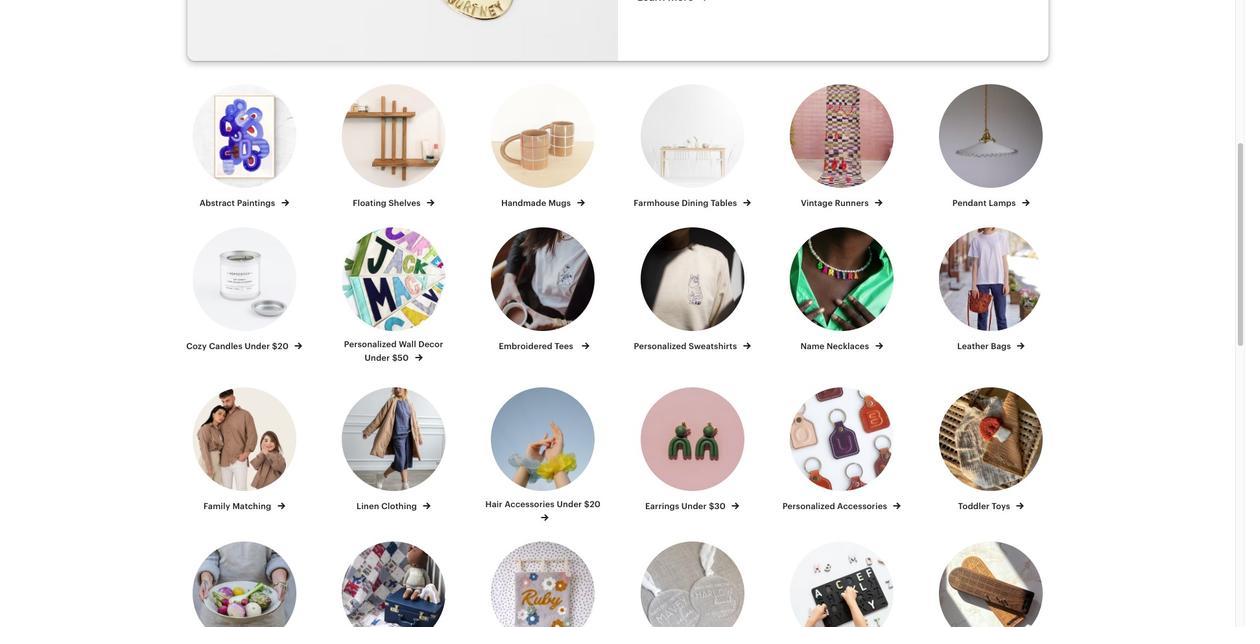 Task type: vqa. For each thing, say whether or not it's contained in the screenshot.
help
no



Task type: locate. For each thing, give the bounding box(es) containing it.
embroidered
[[499, 341, 552, 351]]

hair
[[485, 500, 503, 510]]

abstract paintings
[[200, 199, 277, 208]]

personalized wall decor under $50 link
[[331, 227, 457, 364]]

hair accessories under $20
[[485, 500, 601, 510]]

accessories inside personalized accessories link
[[837, 502, 887, 512]]

family matching link
[[181, 388, 307, 513]]

personalized for personalized wall decor under $50
[[344, 339, 397, 349]]

cozy candles under $20
[[186, 341, 291, 351]]

personalized sweatshirts
[[634, 341, 739, 351]]

leather bags link
[[928, 227, 1054, 353]]

bags
[[991, 341, 1011, 351]]

tees
[[555, 341, 573, 351]]

embroidered tees
[[499, 341, 575, 351]]

under inside "personalized wall decor under $50"
[[365, 353, 390, 363]]

0 horizontal spatial accessories
[[505, 500, 555, 510]]

accessories inside hair accessories under $20 "link"
[[505, 500, 555, 510]]

personalized accessories link
[[779, 388, 905, 513]]

handmade
[[501, 199, 546, 208]]

under inside "link"
[[557, 500, 582, 510]]

pendant
[[953, 199, 987, 208]]

name necklaces
[[801, 341, 871, 351]]

candles
[[209, 341, 243, 351]]

0 vertical spatial $20
[[272, 341, 289, 351]]

embroidered tees link
[[480, 227, 606, 353]]

accessories
[[505, 500, 555, 510], [837, 502, 887, 512]]

linen
[[357, 502, 379, 512]]

shelves
[[389, 199, 421, 208]]

farmhouse dining tables link
[[629, 85, 755, 210]]

personalized inside "personalized wall decor under $50"
[[344, 339, 397, 349]]

accessories for personalized
[[837, 502, 887, 512]]

tables
[[711, 199, 737, 208]]

clothing
[[381, 502, 417, 512]]

pendant lamps
[[953, 199, 1018, 208]]

farmhouse
[[634, 199, 680, 208]]

personalized inside "link"
[[634, 341, 687, 351]]

personalized
[[344, 339, 397, 349], [634, 341, 687, 351], [782, 502, 835, 512]]

1 horizontal spatial personalized
[[634, 341, 687, 351]]

1 vertical spatial $20
[[584, 500, 601, 510]]

accessories for hair
[[505, 500, 555, 510]]

$50
[[392, 353, 409, 363]]

family
[[203, 502, 230, 512]]

personalized wall decor under $50
[[344, 339, 443, 363]]

1 horizontal spatial accessories
[[837, 502, 887, 512]]

linen clothing link
[[331, 388, 457, 513]]

dining
[[682, 199, 709, 208]]

2 horizontal spatial personalized
[[782, 502, 835, 512]]

floating
[[353, 199, 386, 208]]

earrings under $30 link
[[629, 388, 755, 513]]

toddler toys link
[[928, 388, 1054, 513]]

vintage runners link
[[779, 85, 905, 210]]

learn more image
[[187, 0, 618, 61]]

vintage runners
[[801, 199, 871, 208]]

personalized for personalized sweatshirts
[[634, 341, 687, 351]]

personalized for personalized accessories
[[782, 502, 835, 512]]

handmade mugs link
[[480, 85, 606, 210]]

0 horizontal spatial $20
[[272, 341, 289, 351]]

earrings
[[645, 502, 679, 512]]

$20
[[272, 341, 289, 351], [584, 500, 601, 510]]

vintage
[[801, 199, 833, 208]]

1 horizontal spatial $20
[[584, 500, 601, 510]]

farmhouse dining tables
[[634, 199, 739, 208]]

under
[[245, 341, 270, 351], [365, 353, 390, 363], [557, 500, 582, 510], [681, 502, 707, 512]]

name necklaces link
[[779, 227, 905, 353]]

floating shelves
[[353, 199, 423, 208]]

0 horizontal spatial personalized
[[344, 339, 397, 349]]

$20 inside "link"
[[584, 500, 601, 510]]



Task type: describe. For each thing, give the bounding box(es) containing it.
floating shelves link
[[331, 85, 457, 210]]

lamps
[[989, 199, 1016, 208]]

$20 for cozy candles under $20
[[272, 341, 289, 351]]

toddler
[[958, 502, 990, 512]]

wall
[[399, 339, 416, 349]]

abstract
[[200, 199, 235, 208]]

abstract paintings link
[[181, 85, 307, 210]]

name
[[801, 341, 825, 351]]

$20 for hair accessories under $20
[[584, 500, 601, 510]]

toys
[[992, 502, 1010, 512]]

$30
[[709, 502, 726, 512]]

cozy candles under $20 link
[[181, 227, 307, 353]]

handmade mugs
[[501, 199, 573, 208]]

hair accessories under $20 link
[[480, 388, 606, 525]]

personalized accessories
[[782, 502, 889, 512]]

earrings under $30
[[645, 502, 728, 512]]

leather bags
[[957, 341, 1013, 351]]

cozy
[[186, 341, 207, 351]]

decor
[[418, 339, 443, 349]]

leather
[[957, 341, 989, 351]]

necklaces
[[827, 341, 869, 351]]

matching
[[232, 502, 271, 512]]

linen clothing
[[357, 502, 419, 512]]

family matching
[[203, 502, 273, 512]]

personalized sweatshirts link
[[629, 227, 755, 353]]

paintings
[[237, 199, 275, 208]]

runners
[[835, 199, 869, 208]]

toddler toys
[[958, 502, 1012, 512]]

sweatshirts
[[689, 341, 737, 351]]

pendant lamps link
[[928, 85, 1054, 210]]

mugs
[[548, 199, 571, 208]]



